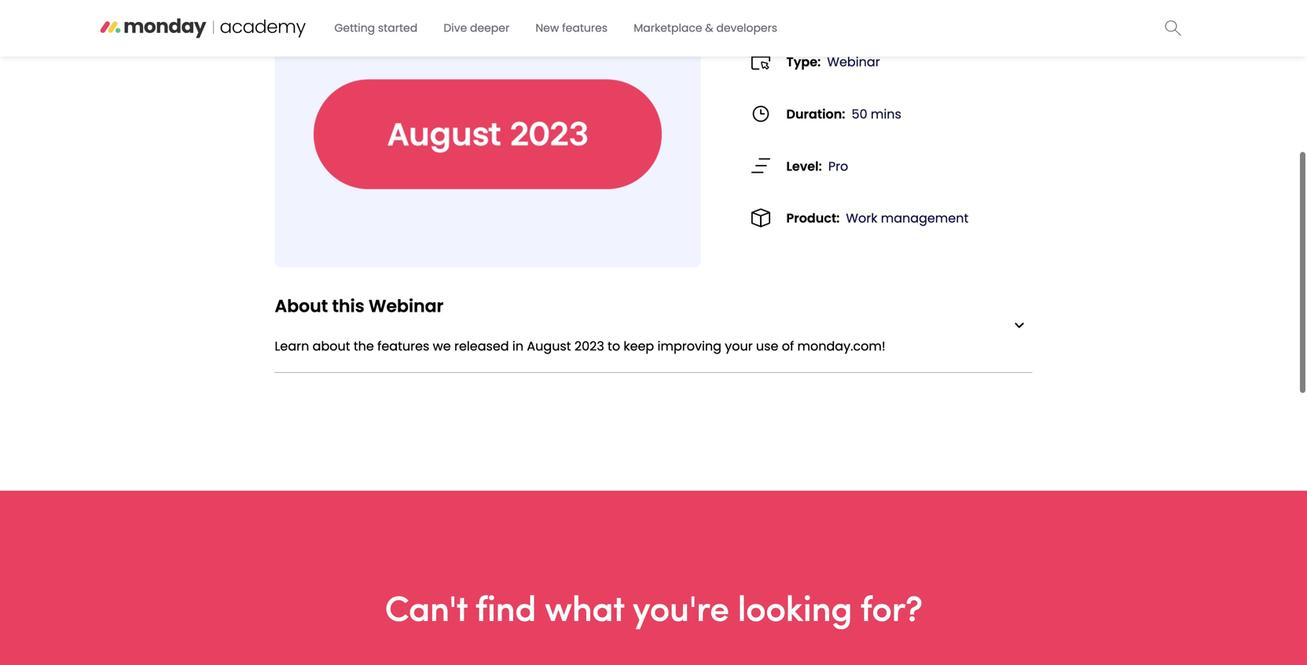 Task type: vqa. For each thing, say whether or not it's contained in the screenshot.
Dive deeper LINK
yes



Task type: describe. For each thing, give the bounding box(es) containing it.
level:
[[786, 157, 822, 175]]

looking
[[738, 595, 852, 631]]

released
[[454, 338, 509, 355]]

keep
[[624, 338, 654, 355]]

in
[[512, 338, 524, 355]]

1 vertical spatial webinar
[[369, 294, 444, 318]]

the
[[354, 338, 374, 355]]

august
[[527, 338, 571, 355]]

getting started
[[334, 20, 418, 36]]

new
[[536, 20, 559, 36]]

duration: 50 mins
[[786, 105, 902, 123]]

what
[[545, 595, 624, 631]]

learn about the features we released in august 2023 to keep improving your use of monday.com!
[[275, 338, 886, 355]]

dive deeper link
[[434, 14, 519, 42]]

monday.com!
[[797, 338, 886, 355]]

for?
[[860, 595, 922, 631]]

marketplace & developers link
[[624, 14, 787, 42]]

we
[[433, 338, 451, 355]]

about this webinar
[[275, 294, 444, 318]]

dive deeper
[[444, 20, 510, 36]]

about
[[313, 338, 350, 355]]

this
[[332, 294, 365, 318]]

learn
[[275, 338, 309, 355]]

product: work management
[[786, 210, 969, 227]]



Task type: locate. For each thing, give the bounding box(es) containing it.
0 horizontal spatial features
[[377, 338, 430, 355]]

academy logo image
[[99, 12, 321, 39]]

to
[[608, 338, 620, 355]]

1 horizontal spatial webinar
[[827, 53, 880, 71]]

webinar up we
[[369, 294, 444, 318]]

marketplace
[[634, 20, 702, 36]]

about
[[275, 294, 328, 318]]

use
[[756, 338, 779, 355]]

improving
[[658, 338, 722, 355]]

features
[[562, 20, 608, 36], [377, 338, 430, 355]]

of
[[782, 338, 794, 355]]

dive
[[444, 20, 467, 36]]

type:
[[786, 53, 821, 71]]

duration:
[[786, 105, 845, 123]]

0 vertical spatial webinar
[[827, 53, 880, 71]]

marketplace & developers
[[634, 20, 778, 36]]

management
[[881, 210, 969, 227]]

&
[[705, 20, 713, 36]]

new features
[[536, 20, 608, 36]]

can't
[[385, 595, 467, 631]]

you're
[[633, 595, 729, 631]]

developers
[[716, 20, 778, 36]]

webinar
[[827, 53, 880, 71], [369, 294, 444, 318]]

2023
[[575, 338, 604, 355]]

product:
[[786, 210, 840, 227]]

search logo image
[[1165, 20, 1182, 36]]

getting started link
[[325, 14, 427, 42]]

new features link
[[526, 14, 617, 42]]

1 horizontal spatial features
[[562, 20, 608, 36]]

level: pro
[[786, 157, 848, 175]]

find
[[475, 595, 536, 631]]

mins
[[871, 105, 902, 123]]

work
[[846, 210, 878, 227]]

50
[[852, 105, 868, 123]]

started
[[378, 20, 418, 36]]

0 vertical spatial features
[[562, 20, 608, 36]]

can't find what you're looking for?
[[385, 595, 922, 631]]

webinar right type:
[[827, 53, 880, 71]]

your
[[725, 338, 753, 355]]

1 vertical spatial features
[[377, 338, 430, 355]]

deeper
[[470, 20, 510, 36]]

type: webinar
[[786, 53, 880, 71]]

pro
[[828, 157, 848, 175]]

0 horizontal spatial webinar
[[369, 294, 444, 318]]

features right new
[[562, 20, 608, 36]]

features left we
[[377, 338, 430, 355]]

monday.com logo image
[[1014, 323, 1025, 329]]

getting
[[334, 20, 375, 36]]



